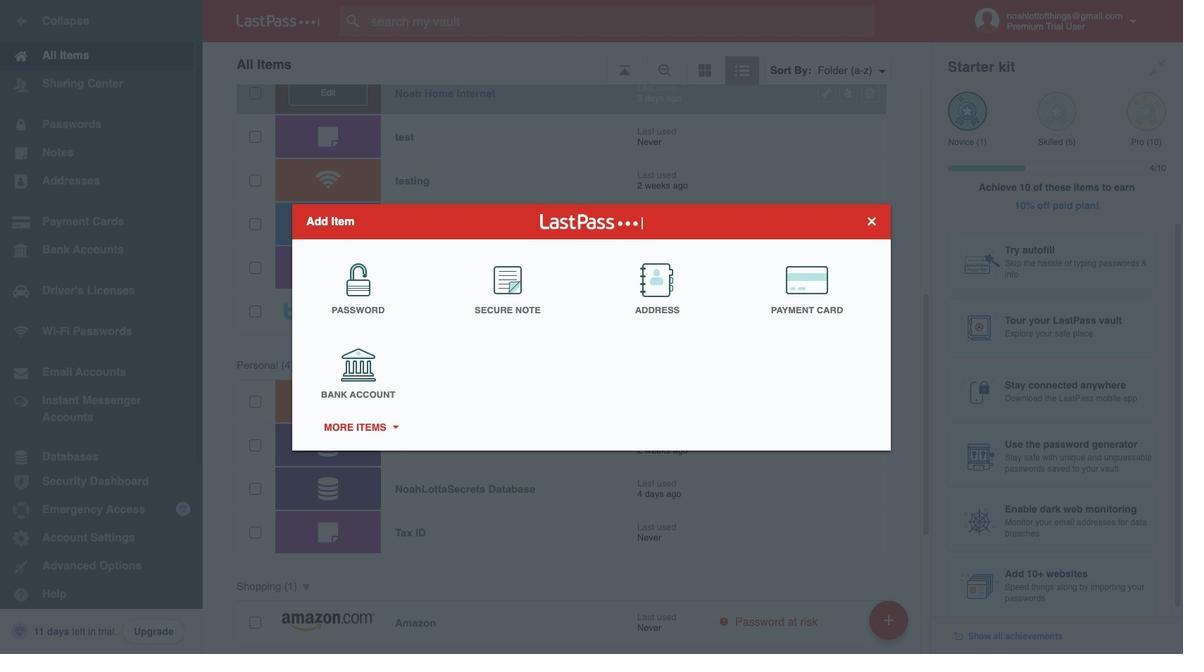 Task type: describe. For each thing, give the bounding box(es) containing it.
Search search field
[[340, 6, 903, 37]]

caret right image
[[390, 426, 400, 429]]

new item image
[[884, 615, 894, 625]]

vault options navigation
[[203, 42, 931, 85]]

new item navigation
[[864, 597, 917, 655]]



Task type: locate. For each thing, give the bounding box(es) containing it.
lastpass image
[[237, 15, 320, 27]]

search my vault text field
[[340, 6, 903, 37]]

main navigation navigation
[[0, 0, 203, 655]]

dialog
[[292, 204, 891, 451]]



